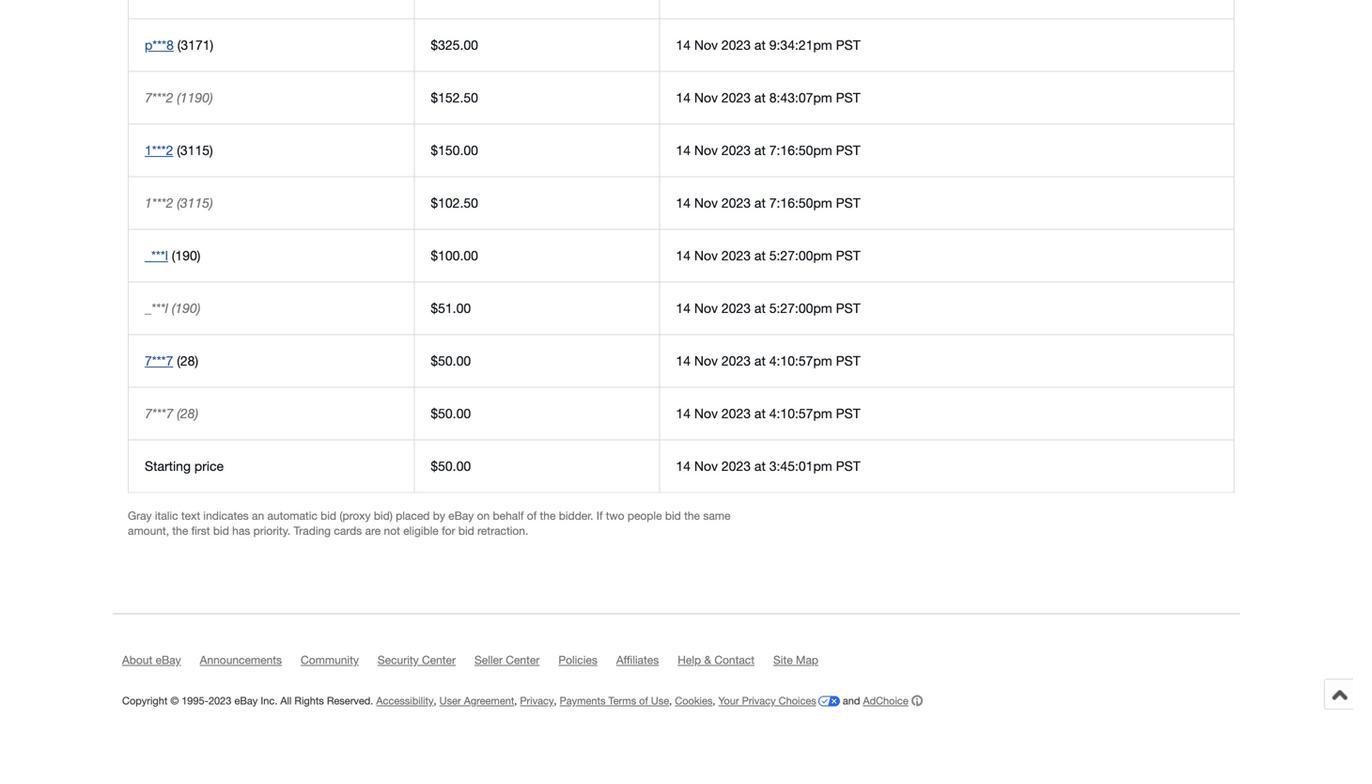 Task type: vqa. For each thing, say whether or not it's contained in the screenshot.
other
no



Task type: describe. For each thing, give the bounding box(es) containing it.
priority.
[[253, 524, 291, 537]]

price
[[195, 458, 224, 474]]

p***8 (3171)
[[145, 37, 214, 53]]

an
[[252, 509, 264, 522]]

7:16:50pm for $150.00
[[770, 142, 833, 158]]

2 (28) from the top
[[177, 406, 198, 421]]

1***2 link
[[145, 142, 173, 158]]

$325.00
[[431, 37, 478, 53]]

use
[[651, 695, 670, 707]]

bid right for
[[459, 524, 475, 537]]

inc.
[[261, 695, 278, 707]]

text
[[181, 509, 200, 522]]

placed
[[396, 509, 430, 522]]

bidder.
[[559, 509, 594, 522]]

2 14 nov 2023 at 4:10:57pm pst from the top
[[676, 406, 861, 421]]

2 at from the top
[[755, 90, 766, 105]]

1 14 from the top
[[676, 37, 691, 53]]

privacy link
[[520, 695, 554, 707]]

1 7***7 from the top
[[145, 353, 173, 369]]

announcements link
[[200, 653, 301, 675]]

ebay inside gray italic text indicates an automatic bid (proxy bid) placed by ebay on behalf of the bidder. if two people bid the same amount, the first bid has priority. trading cards are not eligible for bid retraction.
[[449, 509, 474, 522]]

2 vertical spatial ebay
[[235, 695, 258, 707]]

security center
[[378, 653, 456, 667]]

5 nov from the top
[[695, 248, 718, 263]]

first
[[191, 524, 210, 537]]

about ebay
[[122, 653, 181, 667]]

4 14 from the top
[[676, 195, 691, 211]]

9 14 from the top
[[676, 458, 691, 474]]

terms
[[609, 695, 637, 707]]

map
[[796, 653, 819, 667]]

center for security center
[[422, 653, 456, 667]]

(1190)
[[177, 90, 213, 105]]

bid down indicates
[[213, 524, 229, 537]]

adchoice link
[[864, 695, 923, 707]]

5:27:00pm for $100.00
[[770, 248, 833, 263]]

has
[[232, 524, 250, 537]]

14 nov 2023 at 9:34:21pm pst
[[676, 37, 861, 53]]

p***8
[[145, 37, 174, 53]]

center for seller center
[[506, 653, 540, 667]]

about
[[122, 653, 153, 667]]

3 14 from the top
[[676, 142, 691, 158]]

agreement
[[464, 695, 515, 707]]

2 privacy from the left
[[742, 695, 776, 707]]

on
[[477, 509, 490, 522]]

retraction.
[[478, 524, 529, 537]]

8 14 from the top
[[676, 406, 691, 421]]

1***2 for $150.00
[[145, 142, 173, 158]]

$150.00
[[431, 142, 478, 158]]

bid)
[[374, 509, 393, 522]]

6 pst from the top
[[836, 300, 861, 316]]

help & contact link
[[678, 653, 774, 675]]

7 14 from the top
[[676, 353, 691, 369]]

1 (28) from the top
[[177, 353, 198, 369]]

2 7***7 from the top
[[145, 406, 173, 421]]

seller center
[[475, 653, 540, 667]]

&
[[705, 653, 712, 667]]

about ebay link
[[122, 653, 200, 675]]

italic
[[155, 509, 178, 522]]

14 nov 2023 at 5:27:00pm pst for $51.00
[[676, 300, 861, 316]]

1995-
[[182, 695, 209, 707]]

3:45:01pm
[[770, 458, 833, 474]]

ebay inside about ebay link
[[156, 653, 181, 667]]

by
[[433, 509, 446, 522]]

4 nov from the top
[[695, 195, 718, 211]]

2 , from the left
[[515, 695, 517, 707]]

7 pst from the top
[[836, 353, 861, 369]]

affiliates link
[[617, 653, 678, 675]]

and
[[843, 695, 861, 707]]

eligible
[[404, 524, 439, 537]]

help
[[678, 653, 702, 667]]

3 pst from the top
[[836, 142, 861, 158]]

copyright
[[122, 695, 168, 707]]

gray
[[128, 509, 152, 522]]

starting price
[[145, 458, 224, 474]]

14 nov 2023 at 7:16:50pm pst for $150.00
[[676, 142, 861, 158]]

©
[[170, 695, 179, 707]]

1 14 nov 2023 at 4:10:57pm pst from the top
[[676, 353, 861, 369]]

adchoice
[[864, 695, 909, 707]]

3 at from the top
[[755, 142, 766, 158]]

$51.00
[[431, 300, 471, 316]]

4 pst from the top
[[836, 195, 861, 211]]

14 nov 2023 at 7:16:50pm pst for $102.50
[[676, 195, 861, 211]]

5 14 from the top
[[676, 248, 691, 263]]

1 horizontal spatial the
[[540, 509, 556, 522]]

_***l for $51.00
[[145, 300, 168, 316]]

your privacy choices link
[[719, 695, 840, 707]]

5:27:00pm for $51.00
[[770, 300, 833, 316]]

payments
[[560, 695, 606, 707]]

1***2 for $102.50
[[145, 195, 173, 211]]

accessibility link
[[376, 695, 434, 707]]

_***l link
[[145, 248, 168, 263]]

1 vertical spatial of
[[639, 695, 648, 707]]

_***l for $100.00
[[145, 248, 168, 263]]

reserved.
[[327, 695, 374, 707]]

security center link
[[378, 653, 475, 675]]

7 at from the top
[[755, 353, 766, 369]]

3 nov from the top
[[695, 142, 718, 158]]

amount,
[[128, 524, 169, 537]]

user agreement link
[[440, 695, 515, 707]]

(proxy
[[340, 509, 371, 522]]

9 pst from the top
[[836, 458, 861, 474]]

security
[[378, 653, 419, 667]]

_***l (190) for $51.00
[[145, 300, 201, 316]]

policies
[[559, 653, 598, 667]]

$152.50
[[431, 90, 478, 105]]

for
[[442, 524, 456, 537]]

not
[[384, 524, 400, 537]]

7***2
[[145, 90, 173, 105]]

9:34:21pm
[[770, 37, 833, 53]]

trading
[[294, 524, 331, 537]]

people
[[628, 509, 662, 522]]

affiliates
[[617, 653, 659, 667]]

user
[[440, 695, 461, 707]]



Task type: locate. For each thing, give the bounding box(es) containing it.
(190) for $51.00
[[172, 300, 201, 316]]

14 nov 2023 at 5:27:00pm pst
[[676, 248, 861, 263], [676, 300, 861, 316]]

1 horizontal spatial ebay
[[235, 695, 258, 707]]

0 vertical spatial 5:27:00pm
[[770, 248, 833, 263]]

2 1***2 (3115) from the top
[[145, 195, 213, 211]]

2 14 nov 2023 at 5:27:00pm pst from the top
[[676, 300, 861, 316]]

(3115) for $150.00
[[177, 142, 213, 158]]

1 _***l (190) from the top
[[145, 248, 201, 263]]

ebay
[[449, 509, 474, 522], [156, 653, 181, 667], [235, 695, 258, 707]]

8:43:07pm
[[770, 90, 833, 105]]

5 pst from the top
[[836, 248, 861, 263]]

8 nov from the top
[[695, 406, 718, 421]]

ebay left "inc."
[[235, 695, 258, 707]]

1 vertical spatial 7***7 (28)
[[145, 406, 198, 421]]

1 vertical spatial 14 nov 2023 at 4:10:57pm pst
[[676, 406, 861, 421]]

1 _***l from the top
[[145, 248, 168, 263]]

3 , from the left
[[554, 695, 557, 707]]

1 pst from the top
[[836, 37, 861, 53]]

1 vertical spatial (28)
[[177, 406, 198, 421]]

behalf
[[493, 509, 524, 522]]

1 vertical spatial 7***7
[[145, 406, 173, 421]]

2 nov from the top
[[695, 90, 718, 105]]

bid
[[321, 509, 337, 522], [666, 509, 681, 522], [213, 524, 229, 537], [459, 524, 475, 537]]

, left the payments
[[554, 695, 557, 707]]

1 horizontal spatial privacy
[[742, 695, 776, 707]]

1 7:16:50pm from the top
[[770, 142, 833, 158]]

0 vertical spatial 14 nov 2023 at 7:16:50pm pst
[[676, 142, 861, 158]]

are
[[365, 524, 381, 537]]

the
[[540, 509, 556, 522], [685, 509, 700, 522], [172, 524, 188, 537]]

0 vertical spatial 7***7
[[145, 353, 173, 369]]

1 4:10:57pm from the top
[[770, 353, 833, 369]]

announcements
[[200, 653, 282, 667]]

1 7***7 (28) from the top
[[145, 353, 198, 369]]

1 5:27:00pm from the top
[[770, 248, 833, 263]]

2 7***7 (28) from the top
[[145, 406, 198, 421]]

2 _***l from the top
[[145, 300, 168, 316]]

1 vertical spatial 5:27:00pm
[[770, 300, 833, 316]]

p***8 link
[[145, 37, 174, 53]]

seller center link
[[475, 653, 559, 675]]

1 horizontal spatial of
[[639, 695, 648, 707]]

help & contact
[[678, 653, 755, 667]]

1 vertical spatial ebay
[[156, 653, 181, 667]]

1***2 (3115) for $102.50
[[145, 195, 213, 211]]

8 at from the top
[[755, 406, 766, 421]]

of inside gray italic text indicates an automatic bid (proxy bid) placed by ebay on behalf of the bidder. if two people bid the same amount, the first bid has priority. trading cards are not eligible for bid retraction.
[[527, 509, 537, 522]]

0 horizontal spatial of
[[527, 509, 537, 522]]

0 horizontal spatial the
[[172, 524, 188, 537]]

8 pst from the top
[[836, 406, 861, 421]]

1***2 down 7***2
[[145, 142, 173, 158]]

1 vertical spatial 14 nov 2023 at 5:27:00pm pst
[[676, 300, 861, 316]]

7***2 (1190)
[[145, 90, 213, 105]]

2 1***2 from the top
[[145, 195, 173, 211]]

cards
[[334, 524, 362, 537]]

0 vertical spatial 7:16:50pm
[[770, 142, 833, 158]]

1 14 nov 2023 at 5:27:00pm pst from the top
[[676, 248, 861, 263]]

4:10:57pm
[[770, 353, 833, 369], [770, 406, 833, 421]]

1 vertical spatial _***l (190)
[[145, 300, 201, 316]]

1 vertical spatial _***l
[[145, 300, 168, 316]]

center
[[422, 653, 456, 667], [506, 653, 540, 667]]

starting
[[145, 458, 191, 474]]

site map
[[774, 653, 819, 667]]

, left user
[[434, 695, 437, 707]]

7***7
[[145, 353, 173, 369], [145, 406, 173, 421]]

rights
[[295, 695, 324, 707]]

1 vertical spatial 4:10:57pm
[[770, 406, 833, 421]]

9 nov from the top
[[695, 458, 718, 474]]

2023
[[722, 37, 751, 53], [722, 90, 751, 105], [722, 142, 751, 158], [722, 195, 751, 211], [722, 248, 751, 263], [722, 300, 751, 316], [722, 353, 751, 369], [722, 406, 751, 421], [722, 458, 751, 474], [209, 695, 232, 707]]

5 , from the left
[[713, 695, 716, 707]]

ebay right about
[[156, 653, 181, 667]]

0 vertical spatial $50.00
[[431, 353, 471, 369]]

(28)
[[177, 353, 198, 369], [177, 406, 198, 421]]

automatic
[[267, 509, 318, 522]]

copyright © 1995-2023 ebay inc. all rights reserved. accessibility , user agreement , privacy , payments terms of use , cookies , your privacy choices
[[122, 695, 817, 707]]

0 vertical spatial 1***2 (3115)
[[145, 142, 213, 158]]

0 vertical spatial (28)
[[177, 353, 198, 369]]

$100.00
[[431, 248, 478, 263]]

1***2 (3115) down 1***2 link
[[145, 195, 213, 211]]

0 vertical spatial 7***7 (28)
[[145, 353, 198, 369]]

(28) up starting price
[[177, 406, 198, 421]]

site
[[774, 653, 793, 667]]

1 at from the top
[[755, 37, 766, 53]]

2 14 from the top
[[676, 90, 691, 105]]

privacy down seller center link
[[520, 695, 554, 707]]

1 , from the left
[[434, 695, 437, 707]]

5:27:00pm
[[770, 248, 833, 263], [770, 300, 833, 316]]

$102.50
[[431, 195, 478, 211]]

site map link
[[774, 653, 838, 675]]

6 14 from the top
[[676, 300, 691, 316]]

nov
[[695, 37, 718, 53], [695, 90, 718, 105], [695, 142, 718, 158], [695, 195, 718, 211], [695, 248, 718, 263], [695, 300, 718, 316], [695, 353, 718, 369], [695, 406, 718, 421], [695, 458, 718, 474]]

1***2 down 1***2 link
[[145, 195, 173, 211]]

ebay up for
[[449, 509, 474, 522]]

7 nov from the top
[[695, 353, 718, 369]]

2 7:16:50pm from the top
[[770, 195, 833, 211]]

,
[[434, 695, 437, 707], [515, 695, 517, 707], [554, 695, 557, 707], [670, 695, 672, 707], [713, 695, 716, 707]]

1***2 (3115) down 7***2 (1190)
[[145, 142, 213, 158]]

1 (3115) from the top
[[177, 142, 213, 158]]

1 vertical spatial (190)
[[172, 300, 201, 316]]

_***l
[[145, 248, 168, 263], [145, 300, 168, 316]]

, left your
[[713, 695, 716, 707]]

1 vertical spatial 7:16:50pm
[[770, 195, 833, 211]]

community link
[[301, 653, 378, 675]]

(190) right the "_***l" link
[[172, 248, 201, 263]]

the left 'same'
[[685, 509, 700, 522]]

2 5:27:00pm from the top
[[770, 300, 833, 316]]

indicates
[[203, 509, 249, 522]]

pst
[[836, 37, 861, 53], [836, 90, 861, 105], [836, 142, 861, 158], [836, 195, 861, 211], [836, 248, 861, 263], [836, 300, 861, 316], [836, 353, 861, 369], [836, 406, 861, 421], [836, 458, 861, 474]]

_***l (190) for $100.00
[[145, 248, 201, 263]]

0 vertical spatial (3115)
[[177, 142, 213, 158]]

the left bidder.
[[540, 509, 556, 522]]

14 nov 2023 at 8:43:07pm pst
[[676, 90, 861, 105]]

2 horizontal spatial the
[[685, 509, 700, 522]]

of right behalf
[[527, 509, 537, 522]]

and adchoice
[[840, 695, 909, 707]]

2 4:10:57pm from the top
[[770, 406, 833, 421]]

1 horizontal spatial center
[[506, 653, 540, 667]]

1 14 nov 2023 at 7:16:50pm pst from the top
[[676, 142, 861, 158]]

center right security
[[422, 653, 456, 667]]

bid right "people"
[[666, 509, 681, 522]]

2 (3115) from the top
[[177, 195, 213, 211]]

0 vertical spatial ebay
[[449, 509, 474, 522]]

your
[[719, 695, 739, 707]]

choices
[[779, 695, 817, 707]]

privacy right your
[[742, 695, 776, 707]]

1 $50.00 from the top
[[431, 353, 471, 369]]

14 nov 2023 at 5:27:00pm pst for $100.00
[[676, 248, 861, 263]]

2 pst from the top
[[836, 90, 861, 105]]

5 at from the top
[[755, 248, 766, 263]]

(190) for $100.00
[[172, 248, 201, 263]]

(3115) for $102.50
[[177, 195, 213, 211]]

the down 'text'
[[172, 524, 188, 537]]

all
[[281, 695, 292, 707]]

two
[[606, 509, 625, 522]]

1 vertical spatial 14 nov 2023 at 7:16:50pm pst
[[676, 195, 861, 211]]

bid up trading
[[321, 509, 337, 522]]

1 vertical spatial 1***2
[[145, 195, 173, 211]]

if
[[597, 509, 603, 522]]

policies link
[[559, 653, 617, 675]]

community
[[301, 653, 359, 667]]

of left use
[[639, 695, 648, 707]]

seller
[[475, 653, 503, 667]]

0 vertical spatial _***l
[[145, 248, 168, 263]]

contact
[[715, 653, 755, 667]]

4 , from the left
[[670, 695, 672, 707]]

0 vertical spatial 14 nov 2023 at 4:10:57pm pst
[[676, 353, 861, 369]]

0 vertical spatial (190)
[[172, 248, 201, 263]]

7***7 link
[[145, 353, 173, 369]]

0 horizontal spatial privacy
[[520, 695, 554, 707]]

cookies
[[675, 695, 713, 707]]

1 center from the left
[[422, 653, 456, 667]]

1 nov from the top
[[695, 37, 718, 53]]

1 (190) from the top
[[172, 248, 201, 263]]

0 horizontal spatial ebay
[[156, 653, 181, 667]]

(28) right 7***7 link
[[177, 353, 198, 369]]

1 privacy from the left
[[520, 695, 554, 707]]

6 at from the top
[[755, 300, 766, 316]]

privacy
[[520, 695, 554, 707], [742, 695, 776, 707]]

7:16:50pm for $102.50
[[770, 195, 833, 211]]

7:16:50pm
[[770, 142, 833, 158], [770, 195, 833, 211]]

, left cookies
[[670, 695, 672, 707]]

2 _***l (190) from the top
[[145, 300, 201, 316]]

of
[[527, 509, 537, 522], [639, 695, 648, 707]]

4 at from the top
[[755, 195, 766, 211]]

1 1***2 from the top
[[145, 142, 173, 158]]

2 (190) from the top
[[172, 300, 201, 316]]

gray italic text indicates an automatic bid (proxy bid) placed by ebay on behalf of the bidder. if two people bid the same amount, the first bid has priority. trading cards are not eligible for bid retraction.
[[128, 509, 731, 537]]

cookies link
[[675, 695, 713, 707]]

0 vertical spatial 14 nov 2023 at 5:27:00pm pst
[[676, 248, 861, 263]]

center right seller
[[506, 653, 540, 667]]

3 $50.00 from the top
[[431, 458, 471, 474]]

1 vertical spatial (3115)
[[177, 195, 213, 211]]

0 vertical spatial _***l (190)
[[145, 248, 201, 263]]

1 vertical spatial $50.00
[[431, 406, 471, 421]]

2 vertical spatial $50.00
[[431, 458, 471, 474]]

1***2 (3115) for $150.00
[[145, 142, 213, 158]]

14 nov 2023 at 3:45:01pm pst
[[676, 458, 861, 474]]

1 1***2 (3115) from the top
[[145, 142, 213, 158]]

$50.00
[[431, 353, 471, 369], [431, 406, 471, 421], [431, 458, 471, 474]]

2 horizontal spatial ebay
[[449, 509, 474, 522]]

2 14 nov 2023 at 7:16:50pm pst from the top
[[676, 195, 861, 211]]

7***7 (28)
[[145, 353, 198, 369], [145, 406, 198, 421]]

14 nov 2023 at 7:16:50pm pst
[[676, 142, 861, 158], [676, 195, 861, 211]]

2 $50.00 from the top
[[431, 406, 471, 421]]

0 vertical spatial 4:10:57pm
[[770, 353, 833, 369]]

0 vertical spatial 1***2
[[145, 142, 173, 158]]

0 vertical spatial of
[[527, 509, 537, 522]]

2 center from the left
[[506, 653, 540, 667]]

(190) up 7***7 link
[[172, 300, 201, 316]]

payments terms of use link
[[560, 695, 670, 707]]

1***2 (3115)
[[145, 142, 213, 158], [145, 195, 213, 211]]

6 nov from the top
[[695, 300, 718, 316]]

0 horizontal spatial center
[[422, 653, 456, 667]]

1 vertical spatial 1***2 (3115)
[[145, 195, 213, 211]]

, left privacy link
[[515, 695, 517, 707]]

(3171)
[[177, 37, 214, 53]]

9 at from the top
[[755, 458, 766, 474]]

same
[[704, 509, 731, 522]]



